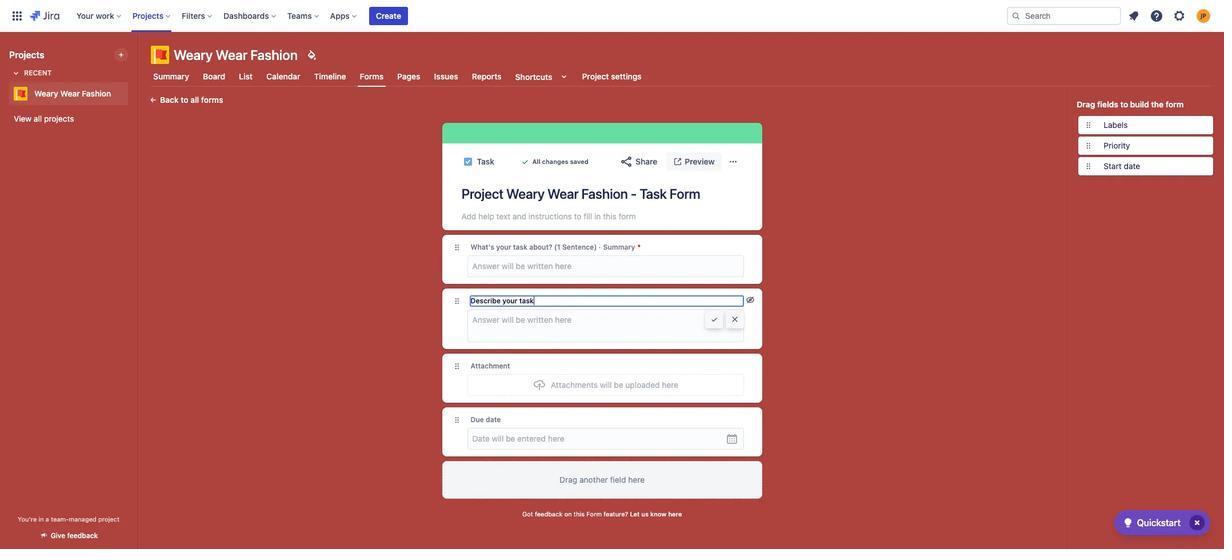 Task type: vqa. For each thing, say whether or not it's contained in the screenshot.
"Project settings"
yes



Task type: describe. For each thing, give the bounding box(es) containing it.
your
[[496, 243, 511, 251]]

*
[[637, 243, 641, 251]]

shortcuts
[[515, 72, 552, 81]]

team-
[[51, 515, 69, 523]]

calendar
[[266, 71, 300, 81]]

weary wear fashion link
[[9, 82, 123, 105]]

appswitcher icon image
[[10, 9, 24, 23]]

due
[[471, 415, 484, 424]]

0 vertical spatial weary
[[174, 47, 213, 63]]

project for project settings
[[582, 71, 609, 81]]

create
[[376, 11, 401, 20]]

2 vertical spatial weary
[[506, 186, 545, 202]]

1 vertical spatial this
[[574, 510, 585, 518]]

create project image
[[117, 50, 126, 59]]

0 horizontal spatial to
[[181, 95, 188, 105]]

board
[[203, 71, 225, 81]]

1 horizontal spatial weary wear fashion
[[174, 47, 298, 63]]

1 vertical spatial summary
[[603, 243, 635, 251]]

priority
[[1104, 141, 1130, 150]]

forms
[[360, 71, 384, 81]]

apps button
[[327, 7, 361, 25]]

another
[[579, 475, 608, 485]]

projects inside the projects popup button
[[132, 11, 164, 20]]

1 vertical spatial task
[[640, 186, 667, 202]]

pages
[[397, 71, 420, 81]]

back to all forms
[[160, 95, 223, 105]]

give feedback
[[51, 531, 98, 540]]

check image
[[1121, 516, 1135, 530]]

share
[[636, 157, 657, 166]]

all
[[532, 158, 540, 165]]

board link
[[201, 66, 228, 87]]

notifications image
[[1127, 9, 1141, 23]]

labels
[[1104, 120, 1128, 130]]

here down (1
[[555, 261, 572, 271]]

quickstart
[[1137, 518, 1181, 528]]

2 horizontal spatial wear
[[547, 186, 579, 202]]

view all projects
[[14, 114, 74, 123]]

view
[[14, 114, 32, 123]]

teams button
[[284, 7, 323, 25]]

teams
[[287, 11, 312, 20]]

you're in a team-managed project
[[18, 515, 119, 523]]

issues link
[[432, 66, 460, 87]]

project settings
[[582, 71, 642, 81]]

add to starred image
[[125, 87, 138, 101]]

0 vertical spatial wear
[[216, 47, 247, 63]]

give feedback button
[[32, 526, 105, 545]]

filters button
[[178, 7, 217, 25]]

will up attachment
[[502, 315, 514, 325]]

recent
[[24, 69, 52, 77]]

issues
[[434, 71, 458, 81]]

you're
[[18, 515, 37, 523]]

list
[[239, 71, 253, 81]]

date will be entered here
[[472, 434, 564, 443]]

build
[[1130, 99, 1149, 109]]

banner containing your work
[[0, 0, 1224, 32]]

uploaded
[[625, 380, 660, 390]]

give
[[51, 531, 65, 540]]

us
[[641, 510, 649, 518]]

add
[[462, 211, 476, 221]]

managed
[[69, 515, 96, 523]]

share button
[[613, 153, 664, 171]]

back
[[160, 95, 179, 105]]

reports
[[472, 71, 502, 81]]

attachments will be uploaded here
[[551, 380, 678, 390]]

work
[[96, 11, 114, 20]]

calendar link
[[264, 66, 303, 87]]

summary inside summary link
[[153, 71, 189, 81]]

date for start date
[[1124, 161, 1140, 171]]

date for due date
[[486, 415, 501, 424]]

sidebar navigation image
[[125, 46, 150, 69]]

timeline
[[314, 71, 346, 81]]

drag fields to build the form
[[1077, 99, 1184, 109]]

0 horizontal spatial all
[[34, 114, 42, 123]]

1 vertical spatial weary wear fashion
[[34, 89, 111, 98]]

1 written from the top
[[527, 261, 553, 271]]

start date
[[1104, 161, 1140, 171]]

0 horizontal spatial weary
[[34, 89, 58, 98]]

here right field
[[628, 475, 645, 485]]

set background color image
[[305, 48, 318, 62]]

help
[[478, 211, 494, 221]]

1 answer will be written here from the top
[[472, 261, 572, 271]]

reports link
[[470, 66, 504, 87]]

on
[[564, 510, 572, 518]]

list link
[[237, 66, 255, 87]]

fields
[[1097, 99, 1118, 109]]

the
[[1151, 99, 1164, 109]]

2 vertical spatial fashion
[[581, 186, 628, 202]]

pages link
[[395, 66, 423, 87]]

projects
[[44, 114, 74, 123]]

view all projects link
[[9, 109, 128, 129]]

forms
[[201, 95, 223, 105]]

here right know
[[668, 510, 682, 518]]

due date
[[471, 415, 501, 424]]

Search field
[[1007, 7, 1121, 25]]

calendar image
[[725, 432, 739, 446]]

attachment
[[471, 362, 510, 370]]

-
[[631, 186, 637, 202]]

quickstart button
[[1114, 510, 1210, 535]]

·
[[599, 243, 601, 251]]

summary link
[[151, 66, 191, 87]]

apps
[[330, 11, 350, 20]]

a
[[46, 515, 49, 523]]

1 vertical spatial wear
[[60, 89, 80, 98]]

0 vertical spatial fashion
[[250, 47, 298, 63]]

help image
[[1150, 9, 1164, 23]]

task
[[513, 243, 527, 251]]



Task type: locate. For each thing, give the bounding box(es) containing it.
1 vertical spatial projects
[[9, 50, 44, 60]]

0 vertical spatial date
[[1124, 161, 1140, 171]]

form left feature?
[[586, 510, 602, 518]]

0 vertical spatial feedback
[[535, 510, 563, 518]]

instructions
[[528, 211, 572, 221]]

projects button
[[129, 7, 175, 25]]

project inside tab list
[[582, 71, 609, 81]]

attachments
[[551, 380, 598, 390]]

what's
[[471, 243, 494, 251]]

about?
[[529, 243, 552, 251]]

1 vertical spatial answer
[[472, 315, 500, 325]]

1 vertical spatial form
[[586, 510, 602, 518]]

wear
[[216, 47, 247, 63], [60, 89, 80, 98], [547, 186, 579, 202]]

wear up instructions
[[547, 186, 579, 202]]

this right fill
[[603, 211, 616, 221]]

1 vertical spatial written
[[527, 315, 553, 325]]

1 vertical spatial all
[[34, 114, 42, 123]]

form
[[1166, 99, 1184, 109], [619, 211, 636, 221]]

your work
[[76, 11, 114, 20]]

weary up and
[[506, 186, 545, 202]]

tab list containing forms
[[144, 66, 1217, 87]]

know
[[650, 510, 667, 518]]

0 vertical spatial all
[[190, 95, 199, 105]]

will right attachments
[[600, 380, 612, 390]]

weary wear fashion up list
[[174, 47, 298, 63]]

0 horizontal spatial projects
[[9, 50, 44, 60]]

1 vertical spatial project
[[462, 186, 503, 202]]

1 horizontal spatial in
[[594, 211, 601, 221]]

1 horizontal spatial projects
[[132, 11, 164, 20]]

dashboards
[[223, 11, 269, 20]]

weary up "board"
[[174, 47, 213, 63]]

0 vertical spatial answer
[[472, 261, 500, 271]]

weary
[[174, 47, 213, 63], [34, 89, 58, 98], [506, 186, 545, 202]]

1 horizontal spatial form
[[670, 186, 700, 202]]

date right start
[[1124, 161, 1140, 171]]

2 horizontal spatial weary
[[506, 186, 545, 202]]

0 vertical spatial drag
[[1077, 99, 1095, 109]]

form right the
[[1166, 99, 1184, 109]]

1 horizontal spatial fashion
[[250, 47, 298, 63]]

answer up attachment
[[472, 315, 500, 325]]

your work button
[[73, 7, 126, 25]]

drag left 'fields'
[[1077, 99, 1095, 109]]

project for project weary wear fashion - task form
[[462, 186, 503, 202]]

2 answer will be written here from the top
[[472, 315, 572, 325]]

date
[[472, 434, 490, 443]]

dashboards button
[[220, 7, 280, 25]]

be
[[516, 261, 525, 271], [516, 315, 525, 325], [614, 380, 623, 390], [506, 434, 515, 443]]

drag for drag fields to build the form
[[1077, 99, 1095, 109]]

this
[[603, 211, 616, 221], [574, 510, 585, 518]]

1 horizontal spatial all
[[190, 95, 199, 105]]

1 vertical spatial answer will be written here
[[472, 315, 572, 325]]

0 horizontal spatial drag
[[560, 475, 577, 485]]

answer will be written here up attachment
[[472, 315, 572, 325]]

settings image
[[1173, 9, 1186, 23]]

2 answer from the top
[[472, 315, 500, 325]]

drag
[[1077, 99, 1095, 109], [560, 475, 577, 485]]

1 vertical spatial feedback
[[67, 531, 98, 540]]

1 horizontal spatial to
[[574, 211, 581, 221]]

date
[[1124, 161, 1140, 171], [486, 415, 501, 424]]

0 horizontal spatial feedback
[[67, 531, 98, 540]]

0 horizontal spatial form
[[586, 510, 602, 518]]

feedback
[[535, 510, 563, 518], [67, 531, 98, 540]]

project up help
[[462, 186, 503, 202]]

your profile and settings image
[[1197, 9, 1210, 23]]

project settings link
[[580, 66, 644, 87]]

0 vertical spatial form
[[1166, 99, 1184, 109]]

summary up back
[[153, 71, 189, 81]]

written
[[527, 261, 553, 271], [527, 315, 553, 325]]

answer down what's
[[472, 261, 500, 271]]

weary down recent
[[34, 89, 58, 98]]

changes
[[542, 158, 568, 165]]

0 vertical spatial summary
[[153, 71, 189, 81]]

wear up view all projects link
[[60, 89, 80, 98]]

confirm image
[[710, 315, 719, 324]]

0 horizontal spatial form
[[619, 211, 636, 221]]

preview button
[[667, 153, 722, 171]]

1 horizontal spatial wear
[[216, 47, 247, 63]]

collapse recent projects image
[[9, 66, 23, 80]]

back to all forms link
[[142, 91, 230, 109]]

2 written from the top
[[527, 315, 553, 325]]

1 horizontal spatial form
[[1166, 99, 1184, 109]]

date right due at the bottom left of the page
[[486, 415, 501, 424]]

all changes saved
[[532, 158, 588, 165]]

timeline link
[[312, 66, 348, 87]]

0 vertical spatial task
[[477, 157, 494, 166]]

share image
[[620, 155, 633, 169]]

1 vertical spatial form
[[619, 211, 636, 221]]

1 vertical spatial fashion
[[82, 89, 111, 98]]

0 horizontal spatial this
[[574, 510, 585, 518]]

1 horizontal spatial task
[[640, 186, 667, 202]]

let us know here button
[[630, 510, 682, 519]]

0 horizontal spatial task
[[477, 157, 494, 166]]

create button
[[369, 7, 408, 25]]

settings
[[611, 71, 642, 81]]

1 vertical spatial in
[[39, 515, 44, 523]]

your
[[76, 11, 94, 20]]

2 horizontal spatial fashion
[[581, 186, 628, 202]]

0 vertical spatial form
[[670, 186, 700, 202]]

entered
[[517, 434, 546, 443]]

got feedback on this form feature? let us know here
[[522, 510, 682, 518]]

what's your task about? (1 sentence) · summary *
[[471, 243, 641, 251]]

0 vertical spatial this
[[603, 211, 616, 221]]

will
[[502, 261, 514, 271], [502, 315, 514, 325], [600, 380, 612, 390], [492, 434, 504, 443]]

all left the forms
[[190, 95, 199, 105]]

1 vertical spatial drag
[[560, 475, 577, 485]]

fashion up calendar
[[250, 47, 298, 63]]

0 vertical spatial written
[[527, 261, 553, 271]]

0 vertical spatial project
[[582, 71, 609, 81]]

filters
[[182, 11, 205, 20]]

search image
[[1011, 11, 1021, 20]]

answer will be written here
[[472, 261, 572, 271], [472, 315, 572, 325]]

0 vertical spatial weary wear fashion
[[174, 47, 298, 63]]

and
[[513, 211, 526, 221]]

projects
[[132, 11, 164, 20], [9, 50, 44, 60]]

task right -
[[640, 186, 667, 202]]

in
[[594, 211, 601, 221], [39, 515, 44, 523]]

fashion
[[250, 47, 298, 63], [82, 89, 111, 98], [581, 186, 628, 202]]

weary wear fashion
[[174, 47, 298, 63], [34, 89, 111, 98]]

upload image
[[533, 378, 546, 392]]

drag another field here
[[560, 475, 645, 485]]

here down description field
[[555, 315, 572, 325]]

1 horizontal spatial drag
[[1077, 99, 1095, 109]]

0 vertical spatial answer will be written here
[[472, 261, 572, 271]]

weary wear fashion up view all projects link
[[34, 89, 111, 98]]

1 horizontal spatial summary
[[603, 243, 635, 251]]

saved
[[570, 158, 588, 165]]

in right fill
[[594, 211, 601, 221]]

add help text and instructions to fill in this form
[[462, 211, 636, 221]]

to left fill
[[574, 211, 581, 221]]

1 horizontal spatial this
[[603, 211, 616, 221]]

1 horizontal spatial feedback
[[535, 510, 563, 518]]

here right the entered
[[548, 434, 564, 443]]

here right uploaded
[[662, 380, 678, 390]]

0 vertical spatial projects
[[132, 11, 164, 20]]

projects up recent
[[9, 50, 44, 60]]

0 horizontal spatial fashion
[[82, 89, 111, 98]]

1 horizontal spatial project
[[582, 71, 609, 81]]

0 vertical spatial in
[[594, 211, 601, 221]]

feedback inside button
[[67, 531, 98, 540]]

projects right work
[[132, 11, 164, 20]]

feedback left 'on'
[[535, 510, 563, 518]]

banner
[[0, 0, 1224, 32]]

in left 'a'
[[39, 515, 44, 523]]

let
[[630, 510, 640, 518]]

text
[[496, 211, 510, 221]]

preview
[[685, 157, 715, 166]]

cancel image
[[730, 315, 739, 324]]

sentence)
[[562, 243, 597, 251]]

tab list
[[144, 66, 1217, 87]]

all right "view"
[[34, 114, 42, 123]]

drag left another
[[560, 475, 577, 485]]

dismiss quickstart image
[[1188, 514, 1206, 532]]

0 horizontal spatial date
[[486, 415, 501, 424]]

answer will be written here down "task"
[[472, 261, 572, 271]]

project
[[98, 515, 119, 523]]

1 vertical spatial weary
[[34, 89, 58, 98]]

task
[[477, 157, 494, 166], [640, 186, 667, 202]]

0 horizontal spatial in
[[39, 515, 44, 523]]

form down -
[[619, 211, 636, 221]]

jira image
[[30, 9, 59, 23], [30, 9, 59, 23]]

task left all
[[477, 157, 494, 166]]

to left the build at the right top
[[1120, 99, 1128, 109]]

project weary wear fashion - task form
[[462, 186, 700, 202]]

summary right '·'
[[603, 243, 635, 251]]

0 horizontal spatial project
[[462, 186, 503, 202]]

1 answer from the top
[[472, 261, 500, 271]]

feedback for give
[[67, 531, 98, 540]]

this right 'on'
[[574, 510, 585, 518]]

fashion up fill
[[581, 186, 628, 202]]

Description field
[[471, 297, 743, 306]]

field
[[610, 475, 626, 485]]

start
[[1104, 161, 1122, 171]]

drag for drag another field here
[[560, 475, 577, 485]]

form actions image
[[728, 157, 738, 166]]

wear up list
[[216, 47, 247, 63]]

will down your
[[502, 261, 514, 271]]

2 horizontal spatial to
[[1120, 99, 1128, 109]]

shortcuts button
[[513, 66, 573, 87]]

0 horizontal spatial wear
[[60, 89, 80, 98]]

project left settings
[[582, 71, 609, 81]]

0 horizontal spatial weary wear fashion
[[34, 89, 111, 98]]

form down preview button
[[670, 186, 700, 202]]

feedback down managed at the left bottom
[[67, 531, 98, 540]]

feature?
[[604, 510, 628, 518]]

will right "date" in the bottom left of the page
[[492, 434, 504, 443]]

fashion left add to starred image
[[82, 89, 111, 98]]

(1
[[554, 243, 560, 251]]

1 horizontal spatial date
[[1124, 161, 1140, 171]]

0 horizontal spatial summary
[[153, 71, 189, 81]]

to right back
[[181, 95, 188, 105]]

got
[[522, 510, 533, 518]]

1 vertical spatial date
[[486, 415, 501, 424]]

1 horizontal spatial weary
[[174, 47, 213, 63]]

2 vertical spatial wear
[[547, 186, 579, 202]]

primary element
[[7, 0, 1007, 32]]

feedback for got
[[535, 510, 563, 518]]



